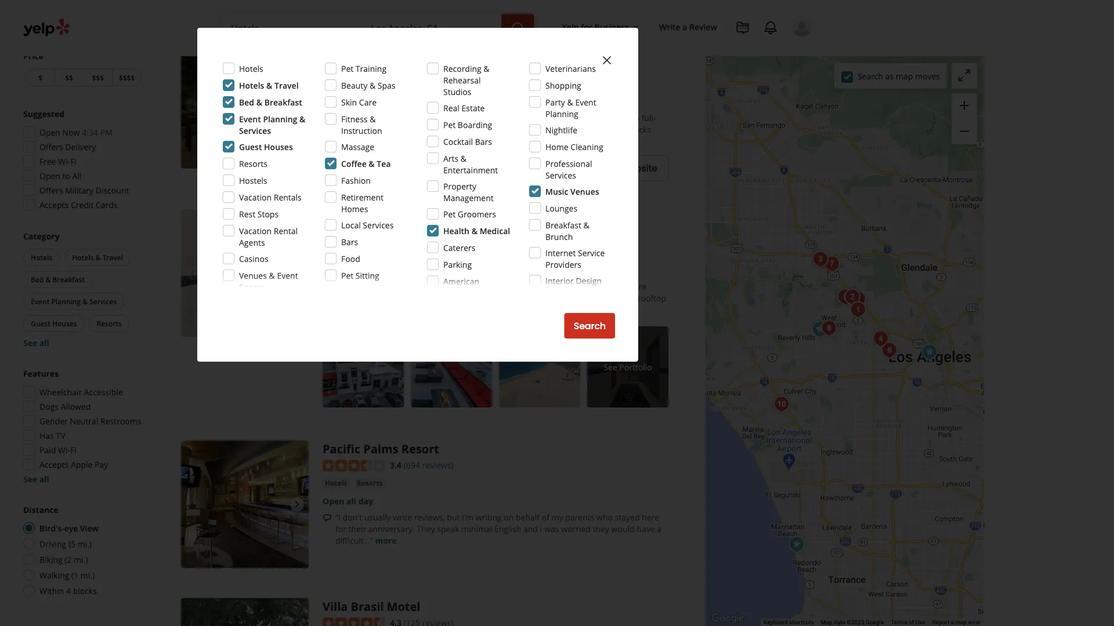 Task type: describe. For each thing, give the bounding box(es) containing it.
hotels & travel inside search 'dialog'
[[239, 80, 299, 91]]

see all button for category
[[23, 337, 49, 348]]

difficult…"
[[335, 536, 373, 547]]

event inside venues & event spaces
[[277, 270, 298, 281]]

bed & breakfast inside button
[[31, 275, 85, 284]]

map for moves
[[896, 71, 913, 82]]

the right the "at"
[[446, 112, 458, 123]]

option group containing distance
[[20, 504, 144, 601]]

1 vertical spatial sw beach hotel image
[[785, 534, 808, 557]]

reviews) for hilton
[[422, 60, 453, 71]]

and inside "experience the best of la at the doubletree by hilton los angeles downtown, a full- service hotel in the heart of downtown. located in little tokyo and just a few blocks from the…"
[[572, 124, 587, 135]]

all down the "paid"
[[39, 474, 49, 485]]

doubletree inside "experience the best of la at the doubletree by hilton los angeles downtown, a full- service hotel in the heart of downtown. located in little tokyo and just a few blocks from the…"
[[460, 112, 505, 123]]

16 info v2 image
[[256, 10, 265, 20]]

services inside button
[[89, 297, 117, 306]]

event
[[335, 304, 356, 315]]

recording
[[443, 63, 481, 74]]

breakfast & brunch
[[545, 220, 589, 242]]

arts & entertainment
[[443, 153, 498, 176]]

hilton inside "experience the best of la at the doubletree by hilton los angeles downtown, a full- service hotel in the heart of downtown. located in little tokyo and just a few blocks from the…"
[[518, 112, 541, 123]]

services inside 'event planning & services'
[[239, 125, 271, 136]]

vacation for vacation rentals
[[239, 192, 272, 203]]

instruction
[[341, 125, 382, 136]]

design
[[576, 275, 602, 286]]

0 vertical spatial resorts button
[[89, 315, 129, 332]]

la
[[425, 112, 434, 123]]

homes
[[341, 203, 368, 214]]

a right write at top right
[[683, 21, 687, 32]]

don't
[[343, 512, 362, 523]]

1 horizontal spatial planning
[[263, 113, 297, 124]]

beach for "sw
[[352, 281, 376, 292]]

(2
[[65, 554, 72, 565]]

hotel normandie image
[[869, 328, 892, 351]]

reviews) for resort
[[422, 460, 453, 471]]

wheelchair accessible
[[39, 387, 123, 398]]

offers delivery
[[39, 141, 96, 152]]

hostels
[[239, 175, 267, 186]]

0 vertical spatial los
[[483, 41, 502, 57]]

(traditional)
[[443, 288, 489, 299]]

the left the best at the top left of the page
[[382, 112, 394, 123]]

0 vertical spatial doubletree
[[323, 41, 389, 57]]

speak
[[437, 524, 459, 535]]

open down beauty
[[323, 96, 344, 107]]

hotels button up skin
[[323, 78, 350, 89]]

1 vertical spatial see
[[604, 362, 617, 373]]

close image
[[600, 53, 614, 67]]

cocktail bars
[[443, 136, 492, 147]]

wi- for paid
[[58, 445, 70, 456]]

downtown.
[[441, 124, 484, 135]]

hotels link for doubletree by hilton hotel los angeles downtown
[[323, 78, 350, 89]]

1 horizontal spatial in
[[518, 124, 525, 135]]

all.
[[612, 281, 623, 292]]

pet groomers
[[443, 209, 496, 220]]

0 vertical spatial venues
[[570, 186, 599, 197]]

0 horizontal spatial little
[[354, 78, 373, 89]]

see portfolio link
[[587, 327, 668, 408]]

the down the best at the top left of the page
[[394, 124, 407, 135]]

party
[[545, 97, 565, 108]]

"i don't usually write reviews, but i'm writing on behalf of my parents who stayed here for their anniversary. they speak minimal english and i was worried they would have a difficult…"
[[335, 512, 661, 547]]

reviews) for hotel
[[418, 229, 449, 240]]

see for features
[[23, 474, 37, 485]]

projects image
[[736, 21, 750, 35]]

search for search
[[574, 320, 606, 333]]

open down the free
[[39, 170, 60, 181]]

search button
[[564, 313, 615, 339]]

casinos
[[239, 253, 268, 264]]

see all for features
[[23, 474, 49, 485]]

hilton los angeles/universal city image
[[821, 253, 844, 276]]

hampton inn & suites los angeles/hollywood image
[[847, 299, 870, 322]]

heart
[[409, 124, 429, 135]]

steps
[[335, 293, 356, 304]]

guest houses inside search 'dialog'
[[239, 141, 293, 152]]

parents
[[565, 512, 594, 523]]

hotels button down '3.4 star rating' image
[[323, 478, 350, 489]]

yelp for business
[[562, 21, 629, 32]]

for inside "i don't usually write reviews, but i'm writing on behalf of my parents who stayed here for their anniversary. they speak minimal english and i was worried they would have a difficult…"
[[335, 524, 346, 535]]

$$$ button
[[83, 69, 112, 86]]

(694 reviews)
[[404, 460, 453, 471]]

who
[[597, 512, 613, 523]]

report
[[932, 619, 949, 626]]

open up ""i"
[[323, 496, 344, 507]]

groomers
[[458, 209, 496, 220]]

planning inside button
[[51, 297, 81, 306]]

zoom out image
[[957, 124, 971, 138]]

health & medical
[[443, 225, 510, 236]]

previous image for pacific palms resort
[[186, 498, 200, 512]]

los inside "experience the best of la at the doubletree by hilton los angeles downtown, a full- service hotel in the heart of downtown. located in little tokyo and just a few blocks from the…"
[[543, 112, 556, 123]]

english
[[494, 524, 521, 535]]

0 vertical spatial hotel
[[448, 41, 480, 57]]

neutral
[[70, 416, 98, 427]]

$$ button
[[54, 69, 83, 86]]

pet for pet groomers
[[443, 209, 456, 220]]

rest
[[239, 209, 255, 220]]

motel
[[387, 599, 420, 615]]

biking
[[39, 554, 63, 565]]

music
[[545, 186, 568, 197]]

0 horizontal spatial tokyo
[[375, 78, 398, 89]]

has tv
[[39, 430, 65, 441]]

$$$
[[92, 73, 104, 82]]

open all day for pacific
[[323, 496, 373, 507]]

villa brasil motel image
[[770, 393, 793, 416]]

resort
[[401, 441, 439, 457]]

all
[[72, 170, 82, 181]]

blocks inside "experience the best of la at the doubletree by hilton los angeles downtown, a full- service hotel in the heart of downtown. located in little tokyo and just a few blocks from the…"
[[627, 124, 651, 135]]

services inside "professional services"
[[545, 170, 576, 181]]

villa brasil motel link
[[323, 599, 420, 615]]

event inside button
[[31, 297, 50, 306]]

write a review
[[659, 21, 717, 32]]

1 vertical spatial view
[[80, 523, 99, 534]]

travel inside button
[[102, 253, 123, 262]]

the down is
[[400, 293, 412, 304]]

pm for sponsored results
[[384, 265, 396, 276]]

a left full-
[[635, 112, 639, 123]]

hotels button down the category at the top
[[23, 249, 60, 266]]

of down the "at"
[[431, 124, 439, 135]]

wheelchair
[[39, 387, 82, 398]]

previous image for sw beach hotel
[[186, 266, 200, 280]]

beach for sw
[[343, 210, 379, 225]]

but
[[447, 512, 460, 523]]

0 vertical spatial sw beach hotel image
[[181, 210, 309, 337]]

& inside recording & rehearsal studios
[[484, 63, 490, 74]]

hotel for "sw beach hotel is hermosa's newest addition, located in the center of it all. we're steps away from the beach, restaurants, bars, and entertainment. our stunning rooftop event space…"
[[378, 281, 398, 292]]

yelp for business button
[[557, 16, 645, 37]]

service
[[578, 247, 605, 259]]

map for error
[[956, 619, 967, 626]]

google
[[866, 619, 884, 626]]

located
[[515, 281, 543, 292]]

bird's-eye view
[[39, 523, 99, 534]]

rentals
[[274, 192, 302, 203]]

& inside fitness & instruction
[[370, 113, 376, 124]]

magic castle hotel image
[[834, 286, 857, 309]]

hotel for sw beach hotel
[[382, 210, 413, 225]]

view website
[[596, 162, 657, 175]]

pet for pet sitting
[[341, 270, 354, 281]]

results
[[219, 9, 253, 22]]

discount
[[96, 185, 129, 196]]

cocktail
[[443, 136, 473, 147]]

price group
[[23, 50, 144, 89]]

cleaning
[[571, 141, 603, 152]]

a inside "i don't usually write reviews, but i'm writing on behalf of my parents who stayed here for their anniversary. they speak minimal english and i was worried they would have a difficult…"
[[657, 524, 661, 535]]

military
[[65, 185, 93, 196]]

zoom in image
[[957, 99, 971, 113]]

rest stops
[[239, 209, 279, 220]]

music venues
[[545, 186, 599, 197]]

and inside "i don't usually write reviews, but i'm writing on behalf of my parents who stayed here for their anniversary. they speak minimal english and i was worried they would have a difficult…"
[[523, 524, 538, 535]]

2.9 star rating image
[[323, 60, 385, 72]]

guest houses inside button
[[31, 319, 77, 328]]

pet for pet training
[[341, 63, 354, 74]]

"sw
[[335, 281, 350, 292]]

anniversary.
[[368, 524, 415, 535]]

vacation rental agents
[[239, 225, 298, 248]]

as
[[885, 71, 894, 82]]

entertainment
[[443, 165, 498, 176]]

& inside party & event planning
[[567, 97, 573, 108]]

houses inside the 'guest houses' button
[[52, 319, 77, 328]]

tea
[[377, 158, 391, 169]]

all up don't
[[346, 496, 356, 507]]

full-
[[642, 112, 656, 123]]

search as map moves
[[858, 71, 940, 82]]

it
[[605, 281, 610, 292]]

16 chevron down v2 image
[[631, 22, 641, 32]]

downtown
[[554, 41, 617, 57]]

they
[[417, 524, 435, 535]]

pm for filters
[[100, 127, 112, 138]]

hotels inside button
[[72, 253, 94, 262]]

search for search as map moves
[[858, 71, 883, 82]]

el royale hotel studio city image
[[809, 248, 832, 271]]

i'm
[[462, 512, 474, 523]]

and inside "sw beach hotel is hermosa's newest addition, located in the center of it all. we're steps away from the beach, restaurants, bars, and entertainment. our stunning rooftop event space…"
[[510, 293, 524, 304]]

beauty & spas
[[341, 80, 395, 91]]

& inside breakfast & brunch
[[584, 220, 589, 231]]

& inside button
[[95, 253, 101, 262]]

walking (1 mi.)
[[39, 570, 95, 581]]

3.4 star rating image
[[323, 460, 385, 472]]

tokyo inside "experience the best of la at the doubletree by hilton los angeles downtown, a full- service hotel in the heart of downtown. located in little tokyo and just a few blocks from the…"
[[548, 124, 570, 135]]

1 horizontal spatial breakfast
[[264, 97, 302, 108]]

now
[[62, 127, 80, 138]]

eye
[[64, 523, 78, 534]]

google image
[[709, 612, 747, 627]]

1 vertical spatial doubletree by hilton hotel los angeles downtown image
[[918, 341, 941, 364]]

write
[[393, 512, 412, 523]]

bed inside button
[[31, 275, 44, 284]]

16 speech v2 image
[[323, 514, 332, 523]]

4.3 star rating image
[[323, 618, 385, 627]]

bed & breakfast inside search 'dialog'
[[239, 97, 302, 108]]

expand map image
[[957, 68, 971, 82]]

accepts apple pay
[[39, 459, 108, 470]]

el royale hotel studio city image
[[809, 248, 832, 271]]

venues inside venues & event spaces
[[239, 270, 267, 281]]

of inside "sw beach hotel is hermosa's newest addition, located in the center of it all. we're steps away from the beach, restaurants, bars, and entertainment. our stunning rooftop event space…"
[[595, 281, 603, 292]]

see all for category
[[23, 337, 49, 348]]

hotels link for pacific palms resort
[[323, 478, 350, 489]]

dogs
[[39, 401, 59, 412]]

0 horizontal spatial bars
[[341, 236, 358, 247]]

pacific palms resort image
[[181, 441, 309, 569]]

report a map error
[[932, 619, 981, 626]]

0 horizontal spatial blocks
[[73, 586, 97, 597]]

next image for pacific
[[290, 498, 304, 512]]

& inside venues & event spaces
[[269, 270, 275, 281]]

worried
[[561, 524, 591, 535]]

0 vertical spatial angeles
[[505, 41, 551, 57]]

breakfast inside button
[[52, 275, 85, 284]]

downtown,
[[590, 112, 633, 123]]

food
[[341, 253, 360, 264]]

business
[[594, 21, 629, 32]]

©2023
[[847, 619, 864, 626]]

map region
[[584, 0, 1029, 627]]

angeles inside "experience the best of la at the doubletree by hilton los angeles downtown, a full- service hotel in the heart of downtown. located in little tokyo and just a few blocks from the…"
[[558, 112, 588, 123]]



Task type: vqa. For each thing, say whether or not it's contained in the screenshot.
Pacific Palms Resort link
yes



Task type: locate. For each thing, give the bounding box(es) containing it.
(24 reviews)
[[404, 229, 449, 240]]

pet down food
[[341, 270, 354, 281]]

view
[[596, 162, 618, 175], [80, 523, 99, 534]]

0 horizontal spatial event planning & services
[[31, 297, 117, 306]]

guest
[[239, 141, 262, 152], [31, 319, 50, 328]]

1 open all day from the top
[[323, 96, 373, 107]]

in inside "sw beach hotel is hermosa's newest addition, located in the center of it all. we're steps away from the beach, restaurants, bars, and entertainment. our stunning rooftop event space…"
[[545, 281, 552, 292]]

1 vertical spatial bed & breakfast
[[31, 275, 85, 284]]

0 vertical spatial doubletree by hilton hotel los angeles downtown image
[[181, 41, 309, 169]]

1 horizontal spatial view
[[596, 162, 618, 175]]

slideshow element for sw
[[181, 210, 309, 337]]

guest up hostels
[[239, 141, 262, 152]]

0 vertical spatial slideshow element
[[181, 41, 309, 169]]

parking
[[443, 259, 472, 270]]

1 horizontal spatial sw beach hotel image
[[785, 534, 808, 557]]

hotels link down '3.4 star rating' image
[[323, 478, 350, 489]]

previous image
[[186, 266, 200, 280], [186, 498, 200, 512]]

pay
[[95, 459, 108, 470]]

$$
[[65, 73, 73, 82]]

0 horizontal spatial in
[[385, 124, 392, 135]]

1 vertical spatial houses
[[52, 319, 77, 328]]

guest houses
[[239, 141, 293, 152], [31, 319, 77, 328]]

fitness & instruction
[[341, 113, 382, 136]]

on
[[504, 512, 514, 523]]

see all
[[23, 337, 49, 348], [23, 474, 49, 485]]

mi.) right (5
[[78, 539, 92, 550]]

1 horizontal spatial bed
[[239, 97, 254, 108]]

0 horizontal spatial map
[[896, 71, 913, 82]]

hotels button down 4.7 star rating image
[[323, 246, 350, 258]]

1 horizontal spatial by
[[507, 112, 516, 123]]

for down ""i"
[[335, 524, 346, 535]]

resorts inside group
[[97, 319, 122, 328]]

reviews) right (590
[[422, 60, 453, 71]]

vacation for vacation rental agents
[[239, 225, 272, 236]]

1 vertical spatial travel
[[102, 253, 123, 262]]

0 vertical spatial search
[[858, 71, 883, 82]]

here
[[642, 512, 659, 523]]

pm right 4:34
[[100, 127, 112, 138]]

a left few
[[605, 124, 609, 135]]

1 vertical spatial pm
[[384, 265, 396, 276]]

0 vertical spatial bed & breakfast
[[239, 97, 302, 108]]

1 horizontal spatial from
[[379, 293, 398, 304]]

0 vertical spatial blocks
[[627, 124, 651, 135]]

resorts for the rightmost resorts button
[[357, 479, 383, 488]]

0 horizontal spatial search
[[574, 320, 606, 333]]

resorts button down event planning & services button
[[89, 315, 129, 332]]

1 day from the top
[[358, 96, 373, 107]]

venues & event spaces
[[239, 270, 298, 293]]

slideshow element for doubletree
[[181, 41, 309, 169]]

pet up beauty
[[341, 63, 354, 74]]

hotels link down 4.7 star rating image
[[323, 246, 350, 258]]

0 vertical spatial bed
[[239, 97, 254, 108]]

real
[[443, 102, 459, 113]]

map
[[896, 71, 913, 82], [956, 619, 967, 626]]

little left nightlife
[[527, 124, 545, 135]]

& inside 'arts & entertainment'
[[461, 153, 467, 164]]

1 horizontal spatial hotels & travel
[[239, 80, 299, 91]]

open now 4:34 pm
[[39, 127, 112, 138]]

1 vertical spatial breakfast
[[545, 220, 581, 231]]

fi
[[70, 156, 77, 167], [70, 445, 76, 456]]

0 horizontal spatial guest houses
[[31, 319, 77, 328]]

1 hotels link from the top
[[323, 78, 350, 89]]

1 offers from the top
[[39, 141, 63, 152]]

search dialog
[[0, 0, 1114, 627]]

rooftop
[[638, 293, 666, 304]]

minimal
[[461, 524, 492, 535]]

1 vacation from the top
[[239, 192, 272, 203]]

1 vertical spatial beach
[[352, 281, 376, 292]]

1 16 speech v2 image from the top
[[323, 114, 332, 123]]

more
[[375, 536, 397, 547]]

next image for doubletree
[[290, 98, 304, 112]]

16 speech v2 image
[[323, 114, 332, 123], [323, 282, 332, 292]]

"experience
[[335, 112, 380, 123]]

travel inside search 'dialog'
[[274, 80, 299, 91]]

angeles down search image
[[505, 41, 551, 57]]

0 vertical spatial hotels link
[[323, 78, 350, 89]]

by inside "experience the best of la at the doubletree by hilton los angeles downtown, a full- service hotel in the heart of downtown. located in little tokyo and just a few blocks from the…"
[[507, 112, 516, 123]]

houses inside search 'dialog'
[[264, 141, 293, 152]]

villa brasil motel
[[323, 599, 420, 615]]

gender neutral restrooms
[[39, 416, 141, 427]]

group containing features
[[20, 368, 144, 485]]

pm right 6:00
[[384, 265, 396, 276]]

1 vertical spatial day
[[358, 496, 373, 507]]

2 slideshow element from the top
[[181, 210, 309, 337]]

group
[[952, 93, 977, 144], [20, 108, 144, 214], [21, 230, 144, 349], [20, 368, 144, 485]]

"i
[[335, 512, 341, 523]]

open all day down beauty
[[323, 96, 373, 107]]

1 vertical spatial by
[[507, 112, 516, 123]]

1 previous image from the top
[[186, 266, 200, 280]]

event inside party & event planning
[[575, 97, 596, 108]]

planning inside party & event planning
[[545, 108, 578, 119]]

2 accepts from the top
[[39, 459, 69, 470]]

resorts down '3.4 star rating' image
[[357, 479, 383, 488]]

guest houses down event planning & services button
[[31, 319, 77, 328]]

2 see all button from the top
[[23, 474, 49, 485]]

mi.) for biking (2 mi.)
[[74, 554, 88, 565]]

2 next image from the top
[[290, 266, 304, 280]]

slideshow element for pacific
[[181, 441, 309, 569]]

16 speech v2 image left 'fitness'
[[323, 114, 332, 123]]

1 vertical spatial see all button
[[23, 474, 49, 485]]

2 offers from the top
[[39, 185, 63, 196]]

open all day up don't
[[323, 496, 373, 507]]

pet down real
[[443, 119, 456, 130]]

hotels & travel
[[239, 80, 299, 91], [72, 253, 123, 262]]

massage
[[341, 141, 374, 152]]

2 vertical spatial resorts
[[357, 479, 383, 488]]

villa brasil motel image
[[770, 393, 793, 416]]

all left "care"
[[346, 96, 356, 107]]

0 horizontal spatial for
[[335, 524, 346, 535]]

houses up hostels
[[264, 141, 293, 152]]

0 vertical spatial 16 speech v2 image
[[323, 114, 332, 123]]

new seoul hotel image
[[878, 339, 901, 362]]

0 vertical spatial houses
[[264, 141, 293, 152]]

palihouse lobby lounge café & bar image
[[808, 318, 832, 341]]

search left as
[[858, 71, 883, 82]]

1 vertical spatial los
[[543, 112, 556, 123]]

0 vertical spatial see all
[[23, 337, 49, 348]]

from inside "experience the best of la at the doubletree by hilton los angeles downtown, a full- service hotel in the heart of downtown. located in little tokyo and just a few blocks from the…"
[[335, 136, 354, 147]]

accepts for paid
[[39, 459, 69, 470]]

0 horizontal spatial resorts
[[97, 319, 122, 328]]

for inside yelp for business button
[[581, 21, 592, 32]]

from inside "sw beach hotel is hermosa's newest addition, located in the center of it all. we're steps away from the beach, restaurants, bars, and entertainment. our stunning rooftop event space…"
[[379, 293, 398, 304]]

2 vertical spatial mi.)
[[81, 570, 95, 581]]

2 vertical spatial next image
[[290, 498, 304, 512]]

a right have
[[657, 524, 661, 535]]

view down the cleaning
[[596, 162, 618, 175]]

los up recording & rehearsal studios
[[483, 41, 502, 57]]

for right yelp
[[581, 21, 592, 32]]

caterers
[[443, 242, 475, 253]]

reviews) right (24
[[418, 229, 449, 240]]

1 vertical spatial guest
[[31, 319, 50, 328]]

0 vertical spatial offers
[[39, 141, 63, 152]]

see all button up distance
[[23, 474, 49, 485]]

day for doubletree
[[358, 96, 373, 107]]

and down located
[[510, 293, 524, 304]]

2 16 speech v2 image from the top
[[323, 282, 332, 292]]

(24
[[404, 229, 415, 240]]

mi.) right the (1
[[81, 570, 95, 581]]

venues down "professional services"
[[570, 186, 599, 197]]

see
[[23, 337, 37, 348], [604, 362, 617, 373], [23, 474, 37, 485]]

error
[[968, 619, 981, 626]]

search inside button
[[574, 320, 606, 333]]

6:00
[[366, 265, 382, 276]]

event planning & services inside event planning & services button
[[31, 297, 117, 306]]

1 vertical spatial mi.)
[[74, 554, 88, 565]]

next image for sw
[[290, 266, 304, 280]]

1 see all from the top
[[23, 337, 49, 348]]

see left portfolio
[[604, 362, 617, 373]]

providers
[[545, 259, 581, 270]]

notifications image
[[764, 21, 778, 35]]

tokyo down training
[[375, 78, 398, 89]]

0 horizontal spatial pm
[[100, 127, 112, 138]]

spas
[[378, 80, 395, 91]]

1 vertical spatial wi-
[[58, 445, 70, 456]]

more link
[[375, 536, 397, 547]]

hotel left is
[[378, 281, 398, 292]]

2 see all from the top
[[23, 474, 49, 485]]

4.7 star rating image
[[323, 229, 385, 241]]

1 vertical spatial little
[[527, 124, 545, 135]]

3 next image from the top
[[290, 498, 304, 512]]

bars up food
[[341, 236, 358, 247]]

see all down the 'guest houses' button
[[23, 337, 49, 348]]

0 horizontal spatial sw beach hotel image
[[181, 210, 309, 337]]

group containing category
[[21, 230, 144, 349]]

0 vertical spatial bars
[[475, 136, 492, 147]]

brunch
[[545, 231, 573, 242]]

of inside "i don't usually write reviews, but i'm writing on behalf of my parents who stayed here for their anniversary. they speak minimal english and i was worried they would have a difficult…"
[[542, 512, 549, 523]]

user actions element
[[553, 15, 829, 86]]

located
[[486, 124, 516, 135]]

1 horizontal spatial houses
[[264, 141, 293, 152]]

venues up spaces
[[239, 270, 267, 281]]

fi for paid wi-fi
[[70, 445, 76, 456]]

wi- up to
[[58, 156, 70, 167]]

next image
[[290, 98, 304, 112], [290, 266, 304, 280], [290, 498, 304, 512]]

vacation rentals
[[239, 192, 302, 203]]

resorts for the topmost resorts button
[[97, 319, 122, 328]]

keyboard
[[764, 619, 788, 626]]

all down the 'guest houses' button
[[39, 337, 49, 348]]

open up "sw
[[323, 265, 344, 276]]

1 slideshow element from the top
[[181, 41, 309, 169]]

hotel
[[364, 124, 383, 135]]

coffee & tea
[[341, 158, 391, 169]]

0 vertical spatial view
[[596, 162, 618, 175]]

of left the my
[[542, 512, 549, 523]]

(24 reviews) link
[[404, 228, 449, 240]]

terms of use link
[[891, 619, 925, 626]]

day for pacific
[[358, 496, 373, 507]]

a right report
[[951, 619, 954, 626]]

1 accepts from the top
[[39, 199, 69, 210]]

0 vertical spatial guest houses
[[239, 141, 293, 152]]

1 vertical spatial doubletree
[[460, 112, 505, 123]]

3 slideshow element from the top
[[181, 441, 309, 569]]

guest inside search 'dialog'
[[239, 141, 262, 152]]

the prospect hollywood image
[[841, 286, 864, 309]]

1 horizontal spatial resorts button
[[354, 478, 385, 489]]

0 horizontal spatial travel
[[102, 253, 123, 262]]

offers for offers military discount
[[39, 185, 63, 196]]

breakfast inside breakfast & brunch
[[545, 220, 581, 231]]

pet
[[341, 63, 354, 74], [443, 119, 456, 130], [443, 209, 456, 220], [341, 270, 354, 281]]

1 vertical spatial fi
[[70, 445, 76, 456]]

map left error
[[956, 619, 967, 626]]

guest houses up hostels
[[239, 141, 293, 152]]

previous image
[[186, 98, 200, 112]]

fi up all
[[70, 156, 77, 167]]

vacation inside vacation rental agents
[[239, 225, 272, 236]]

2 previous image from the top
[[186, 498, 200, 512]]

internet service providers
[[545, 247, 605, 270]]

see for category
[[23, 337, 37, 348]]

yelp
[[562, 21, 579, 32]]

resorts down event planning & services button
[[97, 319, 122, 328]]

0 horizontal spatial doubletree by hilton hotel los angeles downtown image
[[181, 41, 309, 169]]

16 speech v2 image for doubletree
[[323, 114, 332, 123]]

hotel up recording
[[448, 41, 480, 57]]

hotels & travel inside hotels & travel button
[[72, 253, 123, 262]]

the…"
[[356, 136, 378, 147]]

resorts
[[239, 158, 267, 169], [97, 319, 122, 328], [357, 479, 383, 488]]

by up the located
[[507, 112, 516, 123]]

1 horizontal spatial search
[[858, 71, 883, 82]]

of left la
[[415, 112, 423, 123]]

from up space…" at the left of the page
[[379, 293, 398, 304]]

mi.) for driving (5 mi.)
[[78, 539, 92, 550]]

0 horizontal spatial resorts button
[[89, 315, 129, 332]]

fi for free wi-fi
[[70, 156, 77, 167]]

16 speech v2 image for sw
[[323, 282, 332, 292]]

offers military discount
[[39, 185, 129, 196]]

of left it on the right of the page
[[595, 281, 603, 292]]

0 vertical spatial see
[[23, 337, 37, 348]]

0 horizontal spatial planning
[[51, 297, 81, 306]]

1 vertical spatial see all
[[23, 474, 49, 485]]

resorts inside search 'dialog'
[[239, 158, 267, 169]]

hotel inside "sw beach hotel is hermosa's newest addition, located in the center of it all. we're steps away from the beach, restaurants, bars, and entertainment. our stunning rooftop event space…"
[[378, 281, 398, 292]]

1 next image from the top
[[290, 98, 304, 112]]

1 horizontal spatial map
[[956, 619, 967, 626]]

event planning & services button
[[23, 293, 124, 310]]

open down suggested
[[39, 127, 60, 138]]

2 day from the top
[[358, 496, 373, 507]]

None search field
[[222, 14, 537, 42]]

fitness
[[341, 113, 368, 124]]

2 vertical spatial hotels link
[[323, 478, 350, 489]]

hotels link up skin
[[323, 78, 350, 89]]

write
[[659, 21, 680, 32]]

bed up event planning & services button
[[31, 275, 44, 284]]

0 horizontal spatial hilton
[[409, 41, 445, 57]]

driving
[[39, 539, 66, 550]]

resorts button down '3.4 star rating' image
[[354, 478, 385, 489]]

reviews) down resort
[[422, 460, 453, 471]]

see all button down the 'guest houses' button
[[23, 337, 49, 348]]

day down 'beauty & spas'
[[358, 96, 373, 107]]

offers for offers delivery
[[39, 141, 63, 152]]

all
[[346, 96, 356, 107], [39, 337, 49, 348], [39, 474, 49, 485], [346, 496, 356, 507]]

terms of use
[[891, 619, 925, 626]]

free
[[39, 156, 56, 167]]

1 horizontal spatial bars
[[475, 136, 492, 147]]

vacation down hostels
[[239, 192, 272, 203]]

0 vertical spatial beach
[[343, 210, 379, 225]]

2 vertical spatial see
[[23, 474, 37, 485]]

1 horizontal spatial venues
[[570, 186, 599, 197]]

party & event planning
[[545, 97, 596, 119]]

fi up accepts apple pay
[[70, 445, 76, 456]]

space…"
[[359, 304, 390, 315]]

$$$$ button
[[112, 69, 142, 86]]

0 vertical spatial hilton
[[409, 41, 445, 57]]

see up distance
[[23, 474, 37, 485]]

1 vertical spatial previous image
[[186, 498, 200, 512]]

accepts for offers
[[39, 199, 69, 210]]

and left i on the bottom
[[523, 524, 538, 535]]

0 vertical spatial wi-
[[58, 156, 70, 167]]

0 vertical spatial by
[[392, 41, 406, 57]]

view right eye at bottom left
[[80, 523, 99, 534]]

little inside "experience the best of la at the doubletree by hilton los angeles downtown, a full- service hotel in the heart of downtown. located in little tokyo and just a few blocks from the…"
[[527, 124, 545, 135]]

bed right previous image
[[239, 97, 254, 108]]

tokyo up home
[[548, 124, 570, 135]]

blocks down full-
[[627, 124, 651, 135]]

home cleaning
[[545, 141, 603, 152]]

see all button for features
[[23, 474, 49, 485]]

price
[[23, 50, 43, 62]]

the up entertainment.
[[554, 281, 567, 292]]

my
[[552, 512, 563, 523]]

wi- for free
[[58, 156, 70, 167]]

interior
[[545, 275, 574, 286]]

2 vacation from the top
[[239, 225, 272, 236]]

1 vertical spatial for
[[335, 524, 346, 535]]

stops
[[258, 209, 279, 220]]

2 horizontal spatial resorts
[[357, 479, 383, 488]]

of left use
[[909, 619, 914, 626]]

property
[[443, 181, 476, 192]]

1 vertical spatial hotels link
[[323, 246, 350, 258]]

0 vertical spatial travel
[[274, 80, 299, 91]]

wi- down tv
[[58, 445, 70, 456]]

offers up the free
[[39, 141, 63, 152]]

2 horizontal spatial breakfast
[[545, 220, 581, 231]]

$
[[38, 73, 42, 82]]

we're
[[625, 281, 647, 292]]

hotels link
[[323, 78, 350, 89], [323, 246, 350, 258], [323, 478, 350, 489]]

service
[[335, 124, 362, 135]]

hotel up 4.7 link
[[382, 210, 413, 225]]

3.4
[[390, 460, 401, 471]]

beauty
[[341, 80, 367, 91]]

and
[[572, 124, 587, 135], [510, 293, 524, 304], [523, 524, 538, 535]]

open all day
[[323, 96, 373, 107], [323, 496, 373, 507]]

1 horizontal spatial bed & breakfast
[[239, 97, 302, 108]]

day down resorts link
[[358, 496, 373, 507]]

in right hotel
[[385, 124, 392, 135]]

1 vertical spatial bed
[[31, 275, 44, 284]]

sw beach hotel image
[[181, 210, 309, 337], [785, 534, 808, 557]]

0 vertical spatial next image
[[290, 98, 304, 112]]

doubletree by hilton hotel los angeles downtown image
[[181, 41, 309, 169], [918, 341, 941, 364]]

1 vertical spatial hilton
[[518, 112, 541, 123]]

slideshow element
[[181, 41, 309, 169], [181, 210, 309, 337], [181, 441, 309, 569]]

1 see all button from the top
[[23, 337, 49, 348]]

0 horizontal spatial by
[[392, 41, 406, 57]]

reviews,
[[414, 512, 445, 523]]

the aster image
[[847, 288, 870, 311]]

0 horizontal spatial hotels & travel
[[72, 253, 123, 262]]

pm inside group
[[100, 127, 112, 138]]

1 vertical spatial resorts
[[97, 319, 122, 328]]

0 vertical spatial breakfast
[[264, 97, 302, 108]]

open all day for doubletree
[[323, 96, 373, 107]]

accepts left credit
[[39, 199, 69, 210]]

2 open all day from the top
[[323, 496, 373, 507]]

guest down event planning & services button
[[31, 319, 50, 328]]

fashion
[[341, 175, 371, 186]]

pet for pet boarding
[[443, 119, 456, 130]]

by up (590
[[392, 41, 406, 57]]

16 speech v2 image left "sw
[[323, 282, 332, 292]]

1 horizontal spatial hilton
[[518, 112, 541, 123]]

little down pet training at the top left
[[354, 78, 373, 89]]

1 horizontal spatial guest
[[239, 141, 262, 152]]

boarding
[[458, 119, 492, 130]]

report a map error link
[[932, 619, 981, 626]]

sitting
[[356, 270, 379, 281]]

keyboard shortcuts button
[[764, 619, 814, 627]]

bars down boarding
[[475, 136, 492, 147]]

3 hotels link from the top
[[323, 478, 350, 489]]

offers down open to all
[[39, 185, 63, 196]]

guest inside button
[[31, 319, 50, 328]]

1 horizontal spatial pm
[[384, 265, 396, 276]]

event planning & services inside search 'dialog'
[[239, 113, 305, 136]]

search image
[[511, 22, 525, 35]]

2 vertical spatial hotel
[[378, 281, 398, 292]]

beach inside "sw beach hotel is hermosa's newest addition, located in the center of it all. we're steps away from the beach, restaurants, bars, and entertainment. our stunning rooftop event space…"
[[352, 281, 376, 292]]

from down service
[[335, 136, 354, 147]]

1 vertical spatial blocks
[[73, 586, 97, 597]]

see down the 'guest houses' button
[[23, 337, 37, 348]]

4.7 link
[[390, 228, 401, 240]]

pet boarding
[[443, 119, 492, 130]]

hilton
[[409, 41, 445, 57], [518, 112, 541, 123]]

1 horizontal spatial blocks
[[627, 124, 651, 135]]

short stories hotel image
[[818, 317, 841, 340]]

option group
[[20, 504, 144, 601]]

driving (5 mi.)
[[39, 539, 92, 550]]

search down our at the top right of the page
[[574, 320, 606, 333]]

angeles up nightlife
[[558, 112, 588, 123]]

2 hotels link from the top
[[323, 246, 350, 258]]

group containing suggested
[[20, 108, 144, 214]]

blocks right 4
[[73, 586, 97, 597]]

bed inside search 'dialog'
[[239, 97, 254, 108]]

home
[[545, 141, 568, 152]]

1 vertical spatial offers
[[39, 185, 63, 196]]

mi.) for walking (1 mi.)
[[81, 570, 95, 581]]

vacation up "agents"
[[239, 225, 272, 236]]

1 vertical spatial tokyo
[[548, 124, 570, 135]]

0 vertical spatial fi
[[70, 156, 77, 167]]

0 vertical spatial mi.)
[[78, 539, 92, 550]]

$$$$
[[119, 73, 135, 82]]

lounges
[[545, 203, 577, 214]]



